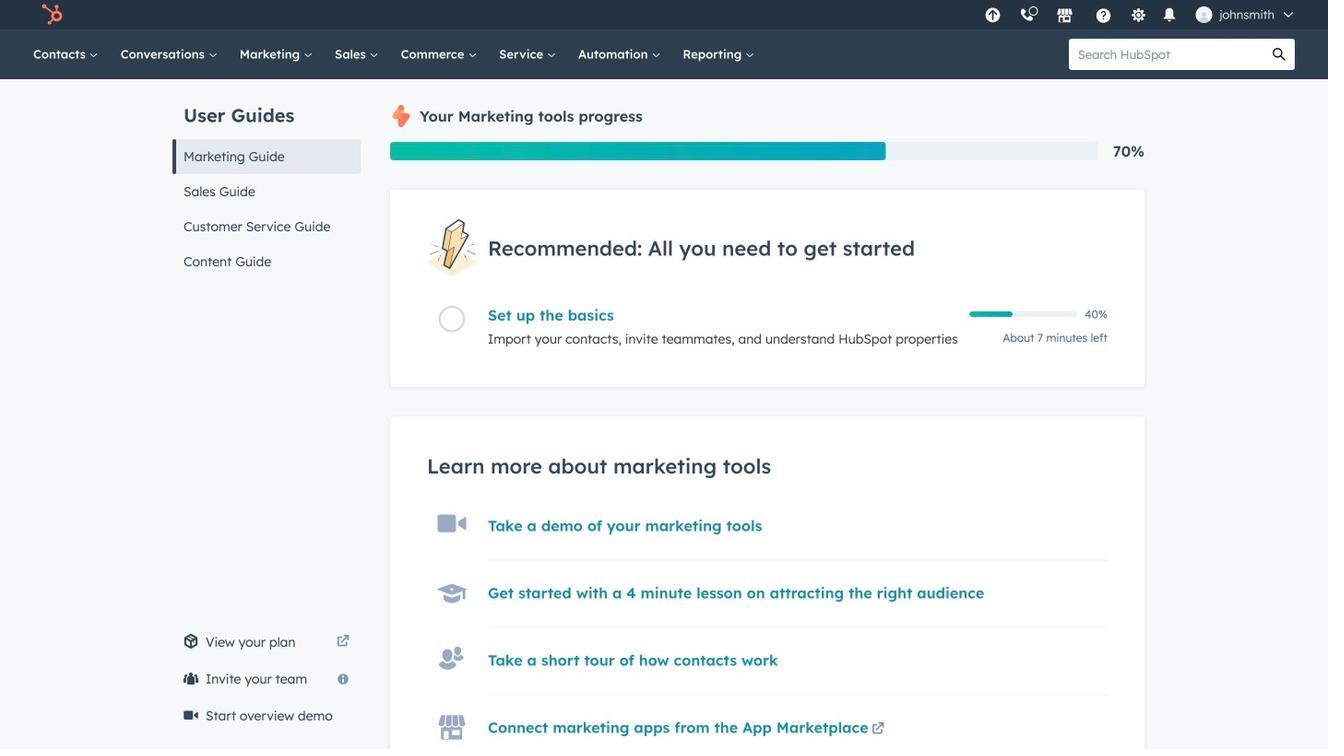 Task type: vqa. For each thing, say whether or not it's contained in the screenshot.
Beta
no



Task type: locate. For each thing, give the bounding box(es) containing it.
link opens in a new window image
[[337, 636, 350, 649], [872, 720, 885, 742], [872, 724, 885, 737]]

john smith image
[[1196, 6, 1212, 23]]

progress bar
[[390, 142, 886, 160]]

menu
[[975, 0, 1306, 30]]

user guides element
[[172, 79, 361, 279]]



Task type: describe. For each thing, give the bounding box(es) containing it.
marketplaces image
[[1056, 8, 1073, 25]]

[object object] complete progress bar
[[969, 312, 1012, 317]]

Search HubSpot search field
[[1069, 39, 1263, 70]]

link opens in a new window image
[[337, 632, 350, 654]]



